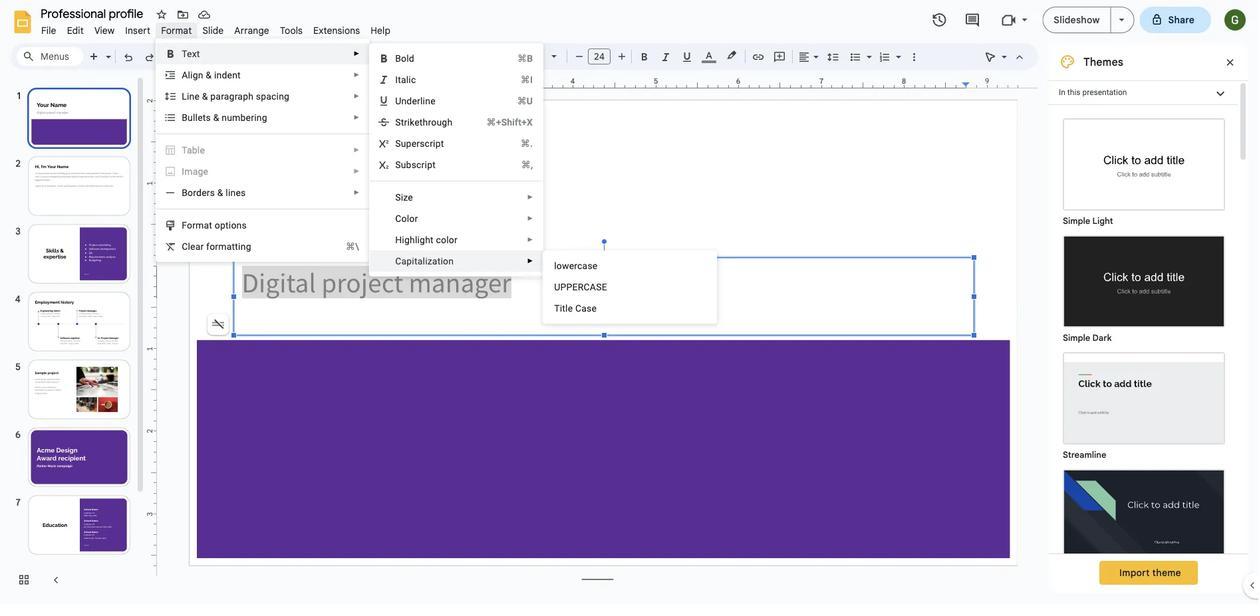 Task type: describe. For each thing, give the bounding box(es) containing it.
themes application
[[0, 0, 1260, 605]]

⌘u
[[517, 95, 533, 106]]

a
[[182, 70, 188, 81]]

themes section
[[1049, 43, 1249, 605]]

i m age
[[182, 166, 208, 177]]

format for format options
[[182, 220, 212, 231]]

highlight color h element
[[395, 235, 462, 246]]

import
[[1120, 568, 1150, 579]]

owercase
[[557, 260, 598, 271]]

simple dark
[[1063, 333, 1112, 344]]

formatting
[[206, 241, 251, 252]]

⌘+shift+x
[[487, 117, 533, 128]]

⌘u element
[[501, 94, 533, 108]]

a lign & indent
[[182, 70, 241, 81]]

import theme button
[[1100, 562, 1198, 586]]

⌘b
[[518, 53, 533, 64]]

streamline
[[1063, 450, 1107, 461]]

s uperscript
[[395, 138, 444, 149]]

borders
[[182, 187, 215, 198]]

u nderline
[[395, 95, 436, 106]]

r
[[422, 159, 425, 170]]

menu containing l
[[543, 251, 717, 324]]

t
[[554, 303, 560, 314]]

subscript r element
[[395, 159, 440, 170]]

in this presentation tab
[[1049, 81, 1238, 105]]

Rename text field
[[36, 5, 151, 21]]

menu bar banner
[[0, 0, 1260, 605]]

tools menu item
[[275, 23, 308, 38]]

arrange menu item
[[229, 23, 275, 38]]

& right "s"
[[213, 112, 219, 123]]

subsc r ipt
[[395, 159, 436, 170]]

b old
[[395, 53, 414, 64]]

text color image
[[702, 47, 717, 63]]

bold b element
[[395, 53, 418, 64]]

color
[[436, 235, 458, 246]]

lear
[[188, 241, 204, 252]]

extensions
[[313, 25, 360, 36]]

⌘\
[[346, 241, 359, 252]]

right margin image
[[963, 78, 1018, 88]]

image m element
[[182, 166, 212, 177]]

subsc
[[395, 159, 422, 170]]

menu bar inside the menu bar banner
[[36, 17, 396, 39]]

do not autofit image
[[209, 315, 228, 334]]

table menu item
[[156, 140, 369, 161]]

l
[[554, 260, 557, 271]]

extensions menu item
[[308, 23, 365, 38]]

line & paragraph spacing l element
[[182, 91, 294, 102]]

bullets & numbering t element
[[182, 112, 271, 123]]

i for talic
[[395, 74, 398, 85]]

h
[[395, 235, 402, 246]]

left margin image
[[190, 78, 246, 88]]

stri k ethrough
[[395, 117, 453, 128]]

uperscript
[[401, 138, 444, 149]]

⌘,
[[521, 159, 533, 170]]

options
[[215, 220, 247, 231]]

l
[[182, 91, 187, 102]]

simple for simple dark
[[1063, 333, 1091, 344]]

size o element
[[395, 192, 417, 203]]

Focus radio
[[1057, 463, 1232, 580]]

clear formatting c element
[[182, 241, 255, 252]]

focus image
[[1065, 471, 1224, 561]]

presentation options image
[[1119, 19, 1125, 21]]

lowercase l element
[[554, 260, 602, 271]]

in
[[1059, 88, 1066, 97]]

old
[[401, 53, 414, 64]]

share button
[[1140, 7, 1212, 33]]

ighlight
[[402, 235, 434, 246]]

in this presentation
[[1059, 88, 1127, 97]]

Menus field
[[17, 47, 83, 66]]

title case t element
[[554, 303, 601, 314]]

s
[[206, 112, 211, 123]]

strikethrough k element
[[395, 117, 457, 128]]

arrange
[[234, 25, 269, 36]]

color
[[395, 213, 418, 224]]

table 2 element
[[182, 145, 209, 156]]

new slide with layout image
[[102, 48, 111, 53]]

presentation
[[1083, 88, 1127, 97]]

option group inside themes section
[[1049, 105, 1238, 605]]

insert
[[125, 25, 150, 36]]

ethrough
[[415, 117, 453, 128]]

⌘i
[[521, 74, 533, 85]]

i talic
[[395, 74, 416, 85]]

Font size text field
[[589, 49, 610, 65]]

table
[[182, 145, 205, 156]]

tools
[[280, 25, 303, 36]]

paragraph
[[210, 91, 254, 102]]

numbering
[[222, 112, 267, 123]]

superscript s element
[[395, 138, 448, 149]]

live pointer settings image
[[999, 48, 1007, 53]]

bulle t s & numbering
[[182, 112, 267, 123]]

c lear formatting
[[182, 241, 251, 252]]



Task type: locate. For each thing, give the bounding box(es) containing it.
t
[[203, 112, 206, 123]]

share
[[1169, 14, 1195, 26]]

menu
[[156, 39, 370, 262], [369, 43, 544, 277], [543, 251, 717, 324]]

lign
[[188, 70, 203, 81]]

text s element
[[182, 48, 204, 59]]

navigation inside 'themes' application
[[0, 75, 146, 605]]

k
[[410, 117, 415, 128]]

ine
[[187, 91, 200, 102]]

& right ine
[[202, 91, 208, 102]]

uppercase u element
[[554, 282, 611, 293]]

color d element
[[395, 213, 422, 224]]

i
[[395, 74, 398, 85], [182, 166, 184, 177]]

m
[[184, 166, 193, 177]]

simple for simple light
[[1063, 216, 1091, 227]]

format menu item
[[156, 23, 197, 38]]

lines
[[226, 187, 246, 198]]

stri
[[395, 117, 410, 128]]

& left lines
[[217, 187, 223, 198]]

⌘comma element
[[505, 158, 533, 172]]

menu bar containing file
[[36, 17, 396, 39]]

option group containing simple light
[[1049, 105, 1238, 605]]

►
[[353, 50, 360, 58], [353, 71, 360, 79], [353, 92, 360, 100], [353, 114, 360, 121], [353, 146, 360, 154], [353, 168, 360, 175], [353, 189, 360, 197], [527, 194, 534, 201], [527, 215, 534, 223], [527, 236, 534, 244], [527, 257, 534, 265]]

i inside menu item
[[182, 166, 184, 177]]

Star checkbox
[[152, 5, 171, 24]]

u up t on the bottom left of the page
[[554, 282, 561, 293]]

format options \ element
[[182, 220, 251, 231]]

⌘.
[[521, 138, 533, 149]]

navigation
[[0, 75, 146, 605]]

c
[[182, 241, 188, 252]]

► inside the table menu item
[[353, 146, 360, 154]]

case
[[576, 303, 597, 314]]

highlight color image
[[725, 47, 739, 63]]

format up lear
[[182, 220, 212, 231]]

slide
[[203, 25, 224, 36]]

simple left light
[[1063, 216, 1091, 227]]

bulleted list menu image
[[864, 48, 872, 53]]

menu bar
[[36, 17, 396, 39]]

import theme
[[1120, 568, 1182, 579]]

borders & lines q element
[[182, 187, 250, 198]]

s
[[395, 138, 401, 149]]

h ighlight color
[[395, 235, 458, 246]]

1 vertical spatial simple
[[1063, 333, 1091, 344]]

file
[[41, 25, 56, 36]]

⌘+shift+x element
[[471, 116, 533, 129]]

view
[[94, 25, 115, 36]]

l ine & paragraph spacing
[[182, 91, 290, 102]]

light
[[1093, 216, 1113, 227]]

indent
[[214, 70, 241, 81]]

main toolbar
[[83, 0, 925, 516]]

itle
[[560, 303, 573, 314]]

theme
[[1153, 568, 1182, 579]]

numbered list menu image
[[893, 48, 902, 53]]

u ppercase
[[554, 282, 607, 293]]

& right lign
[[206, 70, 212, 81]]

⌘backslash element
[[330, 240, 359, 253]]

option group
[[1049, 105, 1238, 605]]

format down star checkbox
[[161, 25, 192, 36]]

u up the "stri"
[[395, 95, 402, 106]]

Simple Dark radio
[[1057, 229, 1232, 346]]

file menu item
[[36, 23, 62, 38]]

simple light
[[1063, 216, 1113, 227]]

Font size field
[[588, 49, 616, 68]]

⌘b element
[[502, 52, 533, 65]]

simple inside simple light radio
[[1063, 216, 1091, 227]]

format inside format 'menu item'
[[161, 25, 192, 36]]

u
[[395, 95, 402, 106], [554, 282, 561, 293]]

Simple Light radio
[[1057, 112, 1232, 605]]

0 horizontal spatial u
[[395, 95, 402, 106]]

help menu item
[[365, 23, 396, 38]]

edit
[[67, 25, 84, 36]]

themes
[[1084, 55, 1124, 69]]

spacing
[[256, 91, 290, 102]]

view menu item
[[89, 23, 120, 38]]

nderline
[[402, 95, 436, 106]]

capitalization
[[395, 256, 454, 267]]

0 vertical spatial u
[[395, 95, 402, 106]]

0 vertical spatial format
[[161, 25, 192, 36]]

simple left dark
[[1063, 333, 1091, 344]]

b
[[395, 53, 401, 64]]

line & paragraph spacing image
[[826, 47, 841, 66]]

0 vertical spatial i
[[395, 74, 398, 85]]

2 simple from the top
[[1063, 333, 1091, 344]]

dark
[[1093, 333, 1112, 344]]

age
[[193, 166, 208, 177]]

u for ppercase
[[554, 282, 561, 293]]

⌘period element
[[505, 137, 533, 150]]

talic
[[398, 74, 416, 85]]

option
[[208, 314, 229, 335]]

underline u element
[[395, 95, 440, 106]]

1 horizontal spatial i
[[395, 74, 398, 85]]

format options
[[182, 220, 247, 231]]

ipt
[[425, 159, 436, 170]]

l owercase
[[554, 260, 598, 271]]

i for m
[[182, 166, 184, 177]]

Streamline radio
[[1057, 346, 1232, 463]]

bulle
[[182, 112, 203, 123]]

1 vertical spatial format
[[182, 220, 212, 231]]

i left the age
[[182, 166, 184, 177]]

mode and view toolbar
[[980, 43, 1031, 70]]

capitalization 1 element
[[395, 256, 458, 267]]

⌘i element
[[505, 73, 533, 86]]

insert menu item
[[120, 23, 156, 38]]

slideshow button
[[1043, 7, 1111, 33]]

1 horizontal spatial u
[[554, 282, 561, 293]]

this
[[1068, 88, 1081, 97]]

menu item inside 'themes' application
[[156, 161, 369, 182]]

menu containing b
[[369, 43, 544, 277]]

format
[[161, 25, 192, 36], [182, 220, 212, 231]]

italic i element
[[395, 74, 420, 85]]

t itle case
[[554, 303, 597, 314]]

0 horizontal spatial i
[[182, 166, 184, 177]]

&
[[206, 70, 212, 81], [202, 91, 208, 102], [213, 112, 219, 123], [217, 187, 223, 198]]

1 vertical spatial u
[[554, 282, 561, 293]]

1 simple from the top
[[1063, 216, 1091, 227]]

menu containing text
[[156, 39, 370, 262]]

slideshow
[[1054, 14, 1100, 26]]

borders & lines
[[182, 187, 246, 198]]

format for format
[[161, 25, 192, 36]]

text
[[182, 48, 200, 59]]

i down b
[[395, 74, 398, 85]]

u for nderline
[[395, 95, 402, 106]]

edit menu item
[[62, 23, 89, 38]]

menu item
[[156, 161, 369, 182]]

1 vertical spatial i
[[182, 166, 184, 177]]

ppercase
[[561, 282, 607, 293]]

size
[[395, 192, 413, 203]]

simple inside simple dark option
[[1063, 333, 1091, 344]]

align & indent a element
[[182, 70, 245, 81]]

0 vertical spatial simple
[[1063, 216, 1091, 227]]

menu item containing i
[[156, 161, 369, 182]]

simple
[[1063, 216, 1091, 227], [1063, 333, 1091, 344]]

help
[[371, 25, 391, 36]]

slide menu item
[[197, 23, 229, 38]]



Task type: vqa. For each thing, say whether or not it's contained in the screenshot.


